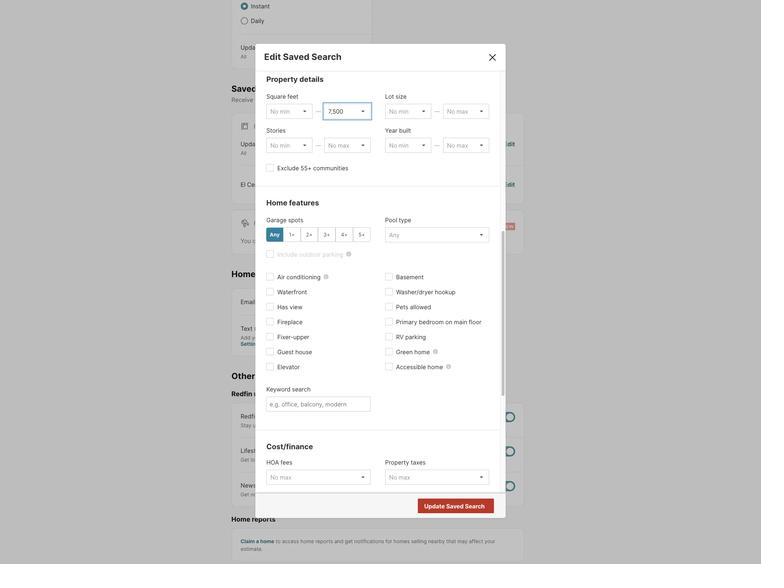 Task type: locate. For each thing, give the bounding box(es) containing it.
for for for sale
[[254, 123, 266, 130]]

0 horizontal spatial parking
[[323, 251, 343, 258]]

0 vertical spatial emails
[[457, 181, 474, 188]]

1 horizontal spatial local
[[412, 492, 424, 498]]

for left rentals
[[374, 238, 382, 245]]

1 horizontal spatial searches
[[302, 238, 328, 245]]

0 vertical spatial notifications
[[273, 96, 307, 104]]

keyword search
[[267, 386, 311, 394]]

0 vertical spatial home
[[267, 199, 288, 208]]

your left financing
[[400, 492, 411, 498]]

2 update types all from the top
[[241, 141, 278, 156]]

your left preferred
[[336, 96, 348, 104]]

1 the from the left
[[286, 492, 294, 498]]

text
[[241, 325, 253, 333]]

lot
[[385, 93, 394, 100]]

0 horizontal spatial searches
[[259, 84, 298, 94]]

1 vertical spatial get
[[241, 492, 249, 498]]

home inside the edit saved search dialog
[[267, 199, 288, 208]]

searches inside saved searches receive timely notifications based on your preferred search filters.
[[259, 84, 298, 94]]

edit for update types
[[504, 141, 515, 148]]

0 vertical spatial for
[[374, 238, 382, 245]]

date
[[267, 423, 278, 429]]

for for for rent
[[254, 220, 266, 227]]

0 vertical spatial search
[[312, 52, 342, 62]]

washer/dryer hookup
[[396, 289, 456, 296]]

update types all down for sale
[[241, 141, 278, 156]]

buy
[[372, 423, 381, 429]]

0 horizontal spatial search
[[312, 52, 342, 62]]

1 vertical spatial types
[[263, 141, 278, 148]]

pets allowed
[[396, 304, 431, 311]]

agent.
[[470, 423, 485, 429], [442, 492, 457, 498]]

for
[[374, 238, 382, 245], [386, 539, 392, 545]]

basement
[[396, 274, 424, 281]]

features
[[289, 199, 319, 208]]

update types all down daily
[[241, 44, 278, 60]]

(sms)
[[254, 325, 271, 333]]

from
[[273, 482, 285, 490], [388, 492, 399, 498]]

features,
[[331, 423, 353, 429]]

— for lot size
[[435, 108, 440, 115]]

your right 'affect'
[[485, 539, 496, 545]]

1 vertical spatial update types all
[[241, 141, 278, 156]]

agent. inside newsletter from my agent get notified about the latest trends in the real estate market from your local redfin agent.
[[442, 492, 457, 498]]

for inside to access home reports and get notifications for homes selling nearby that may affect your estimate.
[[386, 539, 392, 545]]

list box
[[267, 104, 313, 119], [324, 104, 371, 119], [385, 104, 432, 119], [443, 104, 490, 119], [267, 138, 313, 153], [324, 138, 371, 153], [385, 138, 432, 153], [443, 138, 490, 153], [385, 228, 490, 243], [267, 470, 371, 485], [385, 470, 490, 485]]

0 horizontal spatial on
[[279, 423, 285, 429]]

2 vertical spatial on
[[279, 423, 285, 429]]

1 for from the top
[[254, 123, 266, 130]]

property right design
[[385, 459, 409, 467]]

get inside lifestyle & tips get local insights, home improvement tips, style and design resources.
[[241, 457, 249, 464]]

0 vertical spatial on
[[328, 96, 335, 104]]

include
[[278, 251, 298, 258]]

get down lifestyle
[[241, 457, 249, 464]]

2 get from the top
[[241, 492, 249, 498]]

el
[[241, 181, 246, 188]]

0 horizontal spatial search
[[292, 386, 311, 394]]

for for notifications
[[386, 539, 392, 545]]

redfin inside redfin news stay up to date on redfin's tools and features, how to buy or sell a home, and connect with an agent.
[[241, 413, 258, 421]]

the down my
[[286, 492, 294, 498]]

for for searching
[[374, 238, 382, 245]]

1 vertical spatial home
[[232, 269, 256, 280]]

all down daily "option"
[[241, 53, 247, 60]]

0 vertical spatial edit
[[264, 52, 281, 62]]

you
[[241, 238, 251, 245]]

in inside newsletter from my agent get notified about the latest trends in the real estate market from your local redfin agent.
[[327, 492, 332, 498]]

from up about
[[273, 482, 285, 490]]

redfin for redfin news stay up to date on redfin's tools and features, how to buy or sell a home, and connect with an agent.
[[241, 413, 258, 421]]

bedroom
[[419, 319, 444, 326]]

0 vertical spatial a
[[398, 423, 401, 429]]

0 horizontal spatial notifications
[[273, 96, 307, 104]]

Daily radio
[[241, 17, 248, 25]]

cerrito
[[247, 181, 266, 188]]

agent. up 'update saved search' at right bottom
[[442, 492, 457, 498]]

washer/dryer
[[396, 289, 434, 296]]

1 horizontal spatial from
[[388, 492, 399, 498]]

0 vertical spatial update types all
[[241, 44, 278, 60]]

update down daily "option"
[[241, 44, 261, 51]]

1 horizontal spatial agent.
[[470, 423, 485, 429]]

0 horizontal spatial the
[[286, 492, 294, 498]]

1 vertical spatial reports
[[316, 539, 333, 545]]

search for edit saved search
[[312, 52, 342, 62]]

in right trends
[[327, 492, 332, 498]]

1 get from the top
[[241, 457, 249, 464]]

1 horizontal spatial a
[[398, 423, 401, 429]]

2 edit button from the top
[[504, 180, 515, 189]]

1 vertical spatial local
[[412, 492, 424, 498]]

redfin news stay up to date on redfin's tools and features, how to buy or sell a home, and connect with an agent.
[[241, 413, 485, 429]]

taxes
[[411, 459, 426, 467]]

2 types from the top
[[263, 141, 278, 148]]

hookup
[[435, 289, 456, 296]]

local
[[251, 457, 262, 464], [412, 492, 424, 498]]

on right date
[[279, 423, 285, 429]]

get down newsletter in the bottom of the page
[[241, 492, 249, 498]]

to left buy
[[366, 423, 371, 429]]

home
[[267, 199, 288, 208], [232, 269, 256, 280], [232, 516, 250, 524]]

1 vertical spatial redfin
[[241, 413, 258, 421]]

in right number
[[301, 335, 305, 341]]

option group containing any
[[266, 228, 371, 242]]

0 vertical spatial reports
[[252, 516, 276, 524]]

1 vertical spatial for
[[386, 539, 392, 545]]

no for no emails
[[447, 181, 455, 188]]

2 for from the top
[[254, 220, 266, 227]]

1 all from the top
[[241, 53, 247, 60]]

on left main
[[446, 319, 453, 326]]

local right accepted
[[412, 492, 424, 498]]

to
[[260, 423, 265, 429], [366, 423, 371, 429], [276, 539, 281, 545]]

0 vertical spatial searches
[[259, 84, 298, 94]]

0 vertical spatial edit button
[[504, 140, 515, 157]]

2+ radio
[[301, 228, 318, 242]]

option group inside the edit saved search dialog
[[266, 228, 371, 242]]

stay
[[241, 423, 252, 429]]

from right market
[[388, 492, 399, 498]]

0 horizontal spatial local
[[251, 457, 262, 464]]

edit inside dialog
[[264, 52, 281, 62]]

garage
[[267, 217, 287, 224]]

1 horizontal spatial notifications
[[355, 539, 384, 545]]

1 vertical spatial edit button
[[504, 180, 515, 189]]

search inside button
[[465, 503, 485, 511]]

types down daily
[[263, 44, 278, 51]]

0 vertical spatial search
[[378, 96, 396, 104]]

on
[[328, 96, 335, 104], [446, 319, 453, 326], [279, 423, 285, 429]]

for left rent at left top
[[254, 220, 266, 227]]

your up settings
[[252, 335, 263, 341]]

0 vertical spatial types
[[263, 44, 278, 51]]

reports inside to access home reports and get notifications for homes selling nearby that may affect your estimate.
[[316, 539, 333, 545]]

on inside saved searches receive timely notifications based on your preferred search filters.
[[328, 96, 335, 104]]

1 horizontal spatial parking
[[406, 334, 426, 341]]

1 horizontal spatial for
[[386, 539, 392, 545]]

local down lifestyle
[[251, 457, 262, 464]]

None checkbox
[[492, 447, 515, 457]]

style
[[345, 457, 357, 464]]

0 vertical spatial agent.
[[470, 423, 485, 429]]

on inside redfin news stay up to date on redfin's tools and features, how to buy or sell a home, and connect with an agent.
[[279, 423, 285, 429]]

property for property details
[[267, 75, 298, 84]]

text (sms)
[[241, 325, 271, 333]]

update down for sale
[[241, 141, 261, 148]]

0 vertical spatial no
[[447, 181, 455, 188]]

keyword
[[267, 386, 291, 394]]

1 horizontal spatial on
[[328, 96, 335, 104]]

that
[[447, 539, 456, 545]]

emails for no emails
[[457, 181, 474, 188]]

None checkbox
[[492, 413, 515, 423], [492, 482, 515, 492], [492, 413, 515, 423], [492, 482, 515, 492]]

fixer-upper
[[278, 334, 310, 341]]

hoa
[[267, 459, 279, 467]]

your
[[336, 96, 348, 104], [252, 335, 263, 341], [400, 492, 411, 498], [485, 539, 496, 545]]

2 all from the top
[[241, 150, 247, 156]]

a right sell
[[398, 423, 401, 429]]

redfin inside newsletter from my agent get notified about the latest trends in the real estate market from your local redfin agent.
[[425, 492, 441, 498]]

number
[[281, 335, 299, 341]]

email
[[241, 299, 255, 306]]

1 vertical spatial property
[[385, 459, 409, 467]]

price/sq.
[[267, 493, 292, 501]]

size
[[396, 93, 407, 100]]

parking up the green home
[[406, 334, 426, 341]]

—
[[316, 108, 321, 115], [435, 108, 440, 115], [316, 142, 321, 149], [435, 142, 440, 149]]

edit saved search element
[[264, 52, 479, 62]]

1 vertical spatial edit
[[504, 141, 515, 148]]

0 vertical spatial get
[[241, 457, 249, 464]]

price/sq. ft.
[[267, 493, 299, 501]]

1
[[281, 181, 284, 188]]

e.g. office, balcony, modern text field
[[270, 401, 367, 409]]

edit saved search dialog
[[256, 44, 506, 553]]

0 vertical spatial parking
[[323, 251, 343, 258]]

redfin up stay
[[241, 413, 258, 421]]

types down stories
[[263, 141, 278, 148]]

1 vertical spatial parking
[[406, 334, 426, 341]]

elevator
[[278, 364, 300, 371]]

saved up receive
[[232, 84, 257, 94]]

0 horizontal spatial property
[[267, 75, 298, 84]]

rentals
[[384, 238, 403, 245]]

property taxes
[[385, 459, 426, 467]]

market
[[369, 492, 386, 498]]

while
[[330, 238, 344, 245]]

view
[[290, 304, 303, 311]]

account settings link
[[241, 335, 328, 347]]

2 vertical spatial update
[[425, 503, 445, 511]]

1 horizontal spatial reports
[[316, 539, 333, 545]]

waterfront
[[278, 289, 307, 296]]

home up claim
[[232, 516, 250, 524]]

1 horizontal spatial property
[[385, 459, 409, 467]]

get
[[241, 457, 249, 464], [241, 492, 249, 498]]

saved up the include
[[284, 238, 301, 245]]

0 horizontal spatial emails
[[257, 371, 284, 382]]

2 vertical spatial home
[[232, 516, 250, 524]]

0 vertical spatial property
[[267, 75, 298, 84]]

primary
[[396, 319, 418, 326]]

2 horizontal spatial on
[[446, 319, 453, 326]]

1 vertical spatial a
[[256, 539, 259, 545]]

1 vertical spatial for
[[254, 220, 266, 227]]

update types all
[[241, 44, 278, 60], [241, 141, 278, 156]]

and right style
[[358, 457, 367, 464]]

1 vertical spatial agent.
[[442, 492, 457, 498]]

sell
[[389, 423, 397, 429]]

access
[[282, 539, 299, 545]]

accepted financing
[[385, 493, 439, 501]]

1 horizontal spatial no
[[456, 504, 464, 511]]

notifications inside saved searches receive timely notifications based on your preferred search filters.
[[273, 96, 307, 104]]

0 vertical spatial local
[[251, 457, 262, 464]]

notifications down property details
[[273, 96, 307, 104]]

option group
[[266, 228, 371, 242]]

local inside lifestyle & tips get local insights, home improvement tips, style and design resources.
[[251, 457, 262, 464]]

results
[[465, 504, 484, 511]]

allowed
[[410, 304, 431, 311]]

redfin down other
[[232, 391, 252, 398]]

saved left results
[[446, 503, 464, 511]]

update down financing
[[425, 503, 445, 511]]

agent. right an
[[470, 423, 485, 429]]

1 types from the top
[[263, 44, 278, 51]]

1 vertical spatial no
[[456, 504, 464, 511]]

1 horizontal spatial search
[[465, 503, 485, 511]]

1 vertical spatial all
[[241, 150, 247, 156]]

up
[[253, 423, 259, 429]]

0 horizontal spatial agent.
[[442, 492, 457, 498]]

rv
[[396, 334, 404, 341]]

1 vertical spatial emails
[[257, 371, 284, 382]]

to right up
[[260, 423, 265, 429]]

for rent
[[254, 220, 283, 227]]

0 horizontal spatial for
[[374, 238, 382, 245]]

nearby
[[428, 539, 445, 545]]

search
[[378, 96, 396, 104], [292, 386, 311, 394]]

1 vertical spatial in
[[327, 492, 332, 498]]

redfin up 'update saved search' at right bottom
[[425, 492, 441, 498]]

edit for no emails
[[504, 181, 515, 188]]

1 vertical spatial notifications
[[355, 539, 384, 545]]

&
[[266, 448, 269, 455]]

1+
[[289, 232, 295, 238]]

2 vertical spatial edit
[[504, 181, 515, 188]]

for left sale
[[254, 123, 266, 130]]

add
[[241, 335, 251, 341]]

for left homes
[[386, 539, 392, 545]]

1 vertical spatial on
[[446, 319, 453, 326]]

property
[[267, 75, 298, 84], [385, 459, 409, 467]]

home up garage
[[267, 199, 288, 208]]

property up the square feet
[[267, 75, 298, 84]]

0 vertical spatial for
[[254, 123, 266, 130]]

0 horizontal spatial no
[[447, 181, 455, 188]]

reports left 'get'
[[316, 539, 333, 545]]

1 vertical spatial from
[[388, 492, 399, 498]]

no inside button
[[456, 504, 464, 511]]

and right home,
[[419, 423, 428, 429]]

parking down while
[[323, 251, 343, 258]]

a up estimate.
[[256, 539, 259, 545]]

on right the based
[[328, 96, 335, 104]]

and left 'get'
[[335, 539, 344, 545]]

any
[[270, 232, 280, 238]]

for sale
[[254, 123, 282, 130]]

reports up claim a home link
[[252, 516, 276, 524]]

Any radio
[[266, 228, 284, 242]]

0 vertical spatial redfin
[[232, 391, 252, 398]]

search up e.g. office, balcony, modern text field
[[292, 386, 311, 394]]

1 vertical spatial search
[[292, 386, 311, 394]]

home right access
[[301, 539, 314, 545]]

home down 'cost/finance' on the left of the page
[[285, 457, 299, 464]]

0 vertical spatial all
[[241, 53, 247, 60]]

emails for other emails
[[257, 371, 284, 382]]

home tours
[[232, 269, 279, 280]]

notifications right 'get'
[[355, 539, 384, 545]]

1 horizontal spatial search
[[378, 96, 396, 104]]

air
[[278, 274, 285, 281]]

1 horizontal spatial to
[[276, 539, 281, 545]]

the left real
[[333, 492, 341, 498]]

1 vertical spatial search
[[465, 503, 485, 511]]

to left access
[[276, 539, 281, 545]]

rv parking
[[396, 334, 426, 341]]

the
[[286, 492, 294, 498], [333, 492, 341, 498]]

Instant radio
[[241, 3, 248, 10]]

2 vertical spatial redfin
[[425, 492, 441, 498]]

and inside to access home reports and get notifications for homes selling nearby that may affect your estimate.
[[335, 539, 344, 545]]

1 edit button from the top
[[504, 140, 515, 157]]

1 horizontal spatial the
[[333, 492, 341, 498]]

pool
[[385, 217, 397, 224]]

all up el
[[241, 150, 247, 156]]

home left tours at top
[[232, 269, 256, 280]]

0 vertical spatial in
[[301, 335, 305, 341]]

types
[[263, 44, 278, 51], [263, 141, 278, 148]]

search inside saved searches receive timely notifications based on your preferred search filters.
[[378, 96, 396, 104]]

4+ radio
[[336, 228, 353, 242]]

1 horizontal spatial in
[[327, 492, 332, 498]]

filters.
[[398, 96, 415, 104]]

search left filters.
[[378, 96, 396, 104]]

1 horizontal spatial emails
[[457, 181, 474, 188]]

0 vertical spatial from
[[273, 482, 285, 490]]



Task type: describe. For each thing, give the bounding box(es) containing it.
agent. inside redfin news stay up to date on redfin's tools and features, how to buy or sell a home, and connect with an agent.
[[470, 423, 485, 429]]

3+ radio
[[318, 228, 336, 242]]

edit button for no emails
[[504, 180, 515, 189]]

settings
[[241, 341, 262, 347]]

home features
[[267, 199, 319, 208]]

search for update saved search
[[465, 503, 485, 511]]

newsletter from my agent get notified about the latest trends in the real estate market from your local redfin agent.
[[241, 482, 457, 498]]

square
[[267, 93, 286, 100]]

get inside newsletter from my agent get notified about the latest trends in the real estate market from your local redfin agent.
[[241, 492, 249, 498]]

accessible home
[[396, 364, 443, 371]]

has view
[[278, 304, 303, 311]]

newsletter
[[241, 482, 271, 490]]

on for searches
[[328, 96, 335, 104]]

with
[[451, 423, 461, 429]]

3+
[[324, 232, 330, 238]]

selling
[[412, 539, 427, 545]]

on for news
[[279, 423, 285, 429]]

0 horizontal spatial a
[[256, 539, 259, 545]]

square feet
[[267, 93, 299, 100]]

saved inside saved searches receive timely notifications based on your preferred search filters.
[[232, 84, 257, 94]]

home reports
[[232, 516, 276, 524]]

floor
[[469, 319, 482, 326]]

redfin for redfin updates
[[232, 391, 252, 398]]

agent
[[297, 482, 313, 490]]

add your phone number in
[[241, 335, 306, 341]]

guest house
[[278, 349, 312, 356]]

— for year built
[[435, 142, 440, 149]]

feet
[[288, 93, 299, 100]]

update saved search
[[425, 503, 485, 511]]

claim a home link
[[241, 539, 274, 545]]

on inside the edit saved search dialog
[[446, 319, 453, 326]]

lifestyle
[[241, 448, 264, 455]]

0 horizontal spatial from
[[273, 482, 285, 490]]

exclude 55+ communities
[[278, 165, 349, 172]]

home for home tours
[[232, 269, 256, 280]]

home,
[[403, 423, 418, 429]]

updates
[[254, 391, 280, 398]]

outdoor
[[299, 251, 321, 258]]

or
[[382, 423, 387, 429]]

property details
[[267, 75, 324, 84]]

0 horizontal spatial reports
[[252, 516, 276, 524]]

home up accessible home
[[415, 349, 430, 356]]

account
[[306, 335, 328, 341]]

latest
[[295, 492, 309, 498]]

create
[[264, 238, 282, 245]]

spots
[[288, 217, 304, 224]]

my
[[287, 482, 295, 490]]

no results
[[456, 504, 484, 511]]

financing
[[414, 493, 439, 501]]

built
[[399, 127, 411, 134]]

1+ radio
[[283, 228, 301, 242]]

fixer-
[[278, 334, 293, 341]]

1 update types all from the top
[[241, 44, 278, 60]]

2 the from the left
[[333, 492, 341, 498]]

improvement
[[300, 457, 332, 464]]

get
[[345, 539, 353, 545]]

.
[[403, 238, 404, 245]]

preferred
[[350, 96, 376, 104]]

update inside button
[[425, 503, 445, 511]]

and right tools
[[321, 423, 330, 429]]

searching
[[346, 238, 373, 245]]

no emails
[[447, 181, 474, 188]]

home right accessible
[[428, 364, 443, 371]]

real
[[342, 492, 351, 498]]

cost/finance
[[267, 443, 313, 452]]

home inside to access home reports and get notifications for homes selling nearby that may affect your estimate.
[[301, 539, 314, 545]]

tips,
[[333, 457, 343, 464]]

0 vertical spatial update
[[241, 44, 261, 51]]

5+ radio
[[353, 228, 371, 242]]

search inside dialog
[[292, 386, 311, 394]]

saved up property details
[[283, 52, 310, 62]]

green home
[[396, 349, 430, 356]]

hoa fees
[[267, 459, 293, 467]]

year
[[385, 127, 398, 134]]

— for stories
[[316, 142, 321, 149]]

fees
[[281, 459, 293, 467]]

your inside saved searches receive timely notifications based on your preferred search filters.
[[336, 96, 348, 104]]

2 horizontal spatial to
[[366, 423, 371, 429]]

how
[[354, 423, 364, 429]]

your inside to access home reports and get notifications for homes selling nearby that may affect your estimate.
[[485, 539, 496, 545]]

communities
[[313, 165, 349, 172]]

estate
[[353, 492, 368, 498]]

claim a home
[[241, 539, 274, 545]]

a inside redfin news stay up to date on redfin's tools and features, how to buy or sell a home, and connect with an agent.
[[398, 423, 401, 429]]

no for no results
[[456, 504, 464, 511]]

has
[[278, 304, 288, 311]]

1 vertical spatial update
[[241, 141, 261, 148]]

notified
[[251, 492, 269, 498]]

insights,
[[264, 457, 284, 464]]

no results button
[[447, 500, 493, 515]]

edit button for update types
[[504, 140, 515, 157]]

home inside lifestyle & tips get local insights, home improvement tips, style and design resources.
[[285, 457, 299, 464]]

estimate.
[[241, 547, 263, 553]]

home for home features
[[267, 199, 288, 208]]

to inside to access home reports and get notifications for homes selling nearby that may affect your estimate.
[[276, 539, 281, 545]]

include outdoor parking
[[278, 251, 343, 258]]

— for square feet
[[316, 108, 321, 115]]

and inside lifestyle & tips get local insights, home improvement tips, style and design resources.
[[358, 457, 367, 464]]

lot size
[[385, 93, 407, 100]]

tours
[[258, 269, 279, 280]]

to access home reports and get notifications for homes selling nearby that may affect your estimate.
[[241, 539, 496, 553]]

your inside newsletter from my agent get notified about the latest trends in the real estate market from your local redfin agent.
[[400, 492, 411, 498]]

notifications inside to access home reports and get notifications for homes selling nearby that may affect your estimate.
[[355, 539, 384, 545]]

saved inside button
[[446, 503, 464, 511]]

1 vertical spatial searches
[[302, 238, 328, 245]]

account settings
[[241, 335, 328, 347]]

2+
[[306, 232, 313, 238]]

stories
[[267, 127, 286, 134]]

exclude
[[278, 165, 299, 172]]

local inside newsletter from my agent get notified about the latest trends in the real estate market from your local redfin agent.
[[412, 492, 424, 498]]

0 horizontal spatial in
[[301, 335, 305, 341]]

primary bedroom on main floor
[[396, 319, 482, 326]]

can
[[253, 238, 263, 245]]

test
[[268, 181, 280, 188]]

saved searches receive timely notifications based on your preferred search filters.
[[232, 84, 415, 104]]

type
[[399, 217, 411, 224]]

home for home reports
[[232, 516, 250, 524]]

property for property taxes
[[385, 459, 409, 467]]

home up estimate.
[[260, 539, 274, 545]]

air conditioning
[[278, 274, 321, 281]]

0 horizontal spatial to
[[260, 423, 265, 429]]

accessible
[[396, 364, 426, 371]]

news
[[260, 413, 275, 421]]

you can create saved searches while searching for rentals .
[[241, 238, 404, 245]]

instant
[[251, 3, 270, 10]]



Task type: vqa. For each thing, say whether or not it's contained in the screenshot.
Redfin updates's Redfin
yes



